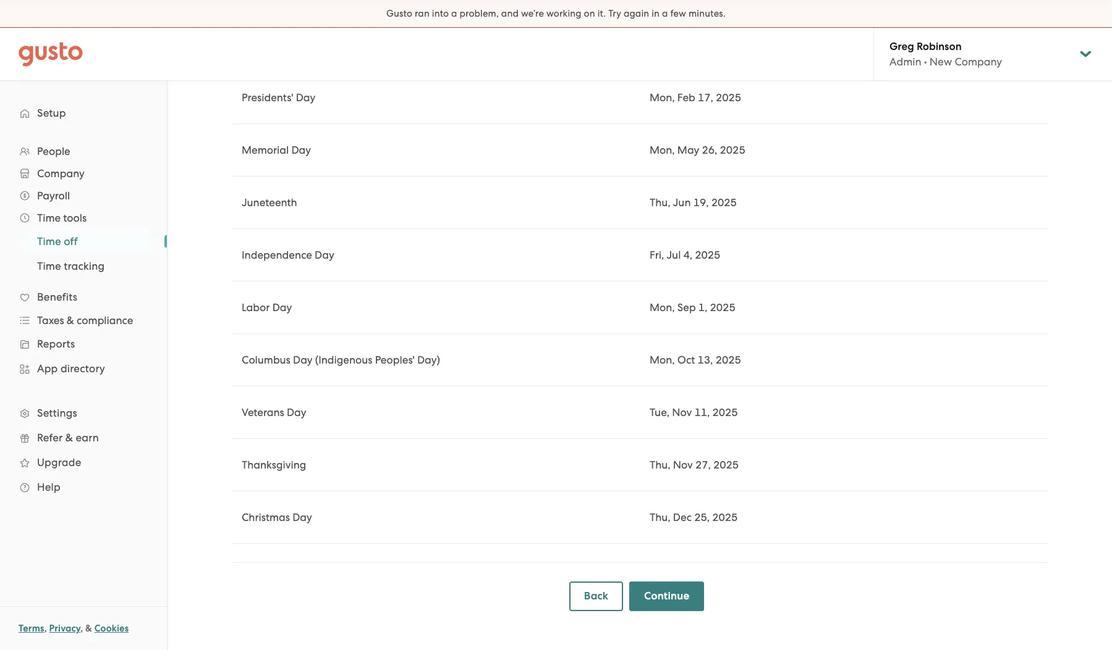 Task type: vqa. For each thing, say whether or not it's contained in the screenshot.
Gusto ran into a problem, and we're working on it. Try again in a few minutes.
yes



Task type: describe. For each thing, give the bounding box(es) containing it.
cookies
[[94, 624, 129, 635]]

mon, oct 13, 2025
[[650, 354, 741, 367]]

labor
[[242, 302, 270, 314]]

feb
[[677, 91, 695, 104]]

continue link
[[629, 582, 704, 612]]

day for presidents'
[[296, 91, 315, 104]]

27,
[[695, 459, 711, 472]]

2 vertical spatial &
[[85, 624, 92, 635]]

veterans day
[[242, 407, 306, 419]]

home image
[[19, 42, 83, 66]]

company inside greg robinson admin • new company
[[955, 56, 1002, 68]]

time off link
[[22, 231, 155, 253]]

back link
[[569, 582, 623, 612]]

refer & earn
[[37, 432, 99, 444]]

•
[[924, 56, 927, 68]]

1 , from the left
[[44, 624, 47, 635]]

we're
[[521, 8, 544, 19]]

nov for 27,
[[673, 459, 693, 472]]

thu, nov 27, 2025
[[650, 459, 739, 472]]

presidents'
[[242, 91, 293, 104]]

taxes
[[37, 315, 64, 327]]

dec
[[673, 512, 692, 524]]

back
[[584, 590, 608, 603]]

mon, for mon, may 26, 2025
[[650, 144, 675, 156]]

& for earn
[[65, 432, 73, 444]]

jul
[[667, 249, 681, 261]]

terms , privacy , & cookies
[[19, 624, 129, 635]]

greg
[[890, 40, 914, 53]]

presidents' day
[[242, 91, 315, 104]]

2025 for thu, dec 25, 2025
[[712, 512, 738, 524]]

terms link
[[19, 624, 44, 635]]

peoples'
[[375, 354, 415, 367]]

thu, for thu, jun 19, 2025
[[650, 197, 670, 209]]

mon, for mon, feb 17, 2025
[[650, 91, 675, 104]]

independence
[[242, 249, 312, 261]]

reports link
[[12, 333, 155, 355]]

memorial
[[242, 144, 289, 156]]

veterans
[[242, 407, 284, 419]]

earn
[[76, 432, 99, 444]]

gusto
[[386, 8, 412, 19]]

app
[[37, 363, 58, 375]]

payroll button
[[12, 185, 155, 207]]

columbus
[[242, 354, 290, 367]]

working
[[546, 8, 582, 19]]

oct
[[677, 354, 695, 367]]

gusto navigation element
[[0, 81, 167, 520]]

privacy link
[[49, 624, 80, 635]]

thu, jun 19, 2025
[[650, 197, 737, 209]]

17,
[[698, 91, 713, 104]]

time for time tracking
[[37, 260, 61, 273]]

benefits
[[37, 291, 77, 304]]

time for time off
[[37, 236, 61, 248]]

it.
[[598, 8, 606, 19]]

nov for 11,
[[672, 407, 692, 419]]

directory
[[61, 363, 105, 375]]

mon, may 26, 2025
[[650, 144, 745, 156]]

2025 for mon, may 26, 2025
[[720, 144, 745, 156]]

people
[[37, 145, 70, 158]]

terms
[[19, 624, 44, 635]]

in
[[652, 8, 660, 19]]

reports
[[37, 338, 75, 350]]

try
[[608, 8, 621, 19]]

day for columbus
[[293, 354, 313, 367]]

4,
[[683, 249, 692, 261]]

greg robinson admin • new company
[[890, 40, 1002, 68]]

time for time tools
[[37, 212, 61, 224]]

new
[[930, 56, 952, 68]]

cookies button
[[94, 622, 129, 637]]

2025 for mon, feb 17, 2025
[[716, 91, 741, 104]]

problem,
[[460, 8, 499, 19]]

day for independence
[[315, 249, 334, 261]]

thanksgiving
[[242, 459, 306, 472]]

sep
[[677, 302, 696, 314]]

tue, nov 11, 2025
[[650, 407, 738, 419]]

time tools
[[37, 212, 87, 224]]

2025 for mon, sep 1, 2025
[[710, 302, 735, 314]]

list containing people
[[0, 140, 167, 500]]

tracking
[[64, 260, 105, 273]]

2025 for thu, nov 27, 2025
[[713, 459, 739, 472]]

19,
[[693, 197, 709, 209]]

may
[[677, 144, 699, 156]]

gusto ran into a problem, and we're working on it. try again in a few minutes.
[[386, 8, 726, 19]]

day)
[[417, 354, 440, 367]]

app directory link
[[12, 358, 155, 380]]



Task type: locate. For each thing, give the bounding box(es) containing it.
& inside dropdown button
[[67, 315, 74, 327]]

off
[[64, 236, 78, 248]]

& for compliance
[[67, 315, 74, 327]]

ran
[[415, 8, 430, 19]]

time down payroll
[[37, 212, 61, 224]]

columbus day (indigenous peoples' day)
[[242, 354, 440, 367]]

4 mon, from the top
[[650, 354, 675, 367]]

benefits link
[[12, 286, 155, 308]]

mon, sep 1, 2025
[[650, 302, 735, 314]]

compliance
[[77, 315, 133, 327]]

privacy
[[49, 624, 80, 635]]

people button
[[12, 140, 155, 163]]

a right into
[[451, 8, 457, 19]]

settings link
[[12, 402, 155, 425]]

2025 right 4,
[[695, 249, 720, 261]]

2 thu, from the top
[[650, 459, 670, 472]]

day right the "labor"
[[272, 302, 292, 314]]

2025 for tue, nov 11, 2025
[[712, 407, 738, 419]]

mon, left feb
[[650, 91, 675, 104]]

thu, left 27, at the right bottom of the page
[[650, 459, 670, 472]]

payroll
[[37, 190, 70, 202]]

mon,
[[650, 91, 675, 104], [650, 144, 675, 156], [650, 302, 675, 314], [650, 354, 675, 367]]

company button
[[12, 163, 155, 185]]

tools
[[63, 212, 87, 224]]

time tools button
[[12, 207, 155, 229]]

2025 right 11,
[[712, 407, 738, 419]]

day for christmas
[[292, 512, 312, 524]]

day right christmas
[[292, 512, 312, 524]]

help link
[[12, 477, 155, 499]]

thu, dec 25, 2025
[[650, 512, 738, 524]]

robinson
[[917, 40, 962, 53]]

jun
[[673, 197, 691, 209]]

continue
[[644, 590, 689, 603]]

list
[[0, 140, 167, 500], [0, 229, 167, 279]]

again
[[624, 8, 649, 19]]

nov left 11,
[[672, 407, 692, 419]]

time tracking link
[[22, 255, 155, 278]]

,
[[44, 624, 47, 635], [80, 624, 83, 635]]

time
[[37, 212, 61, 224], [37, 236, 61, 248], [37, 260, 61, 273]]

2 vertical spatial thu,
[[650, 512, 670, 524]]

on
[[584, 8, 595, 19]]

1 mon, from the top
[[650, 91, 675, 104]]

and
[[501, 8, 519, 19]]

0 vertical spatial &
[[67, 315, 74, 327]]

thu, left jun
[[650, 197, 670, 209]]

day for veterans
[[287, 407, 306, 419]]

2 list from the top
[[0, 229, 167, 279]]

help
[[37, 482, 61, 494]]

2025 for thu, jun 19, 2025
[[711, 197, 737, 209]]

a right in on the right top of the page
[[662, 8, 668, 19]]

0 horizontal spatial ,
[[44, 624, 47, 635]]

& left cookies
[[85, 624, 92, 635]]

1 horizontal spatial ,
[[80, 624, 83, 635]]

mon, for mon, sep 1, 2025
[[650, 302, 675, 314]]

thu,
[[650, 197, 670, 209], [650, 459, 670, 472], [650, 512, 670, 524]]

app directory
[[37, 363, 105, 375]]

0 vertical spatial time
[[37, 212, 61, 224]]

day
[[296, 91, 315, 104], [291, 144, 311, 156], [315, 249, 334, 261], [272, 302, 292, 314], [293, 354, 313, 367], [287, 407, 306, 419], [292, 512, 312, 524]]

3 mon, from the top
[[650, 302, 675, 314]]

2025 for fri, jul 4, 2025
[[695, 249, 720, 261]]

0 vertical spatial nov
[[672, 407, 692, 419]]

3 thu, from the top
[[650, 512, 670, 524]]

1 vertical spatial thu,
[[650, 459, 670, 472]]

2025 right the 1,
[[710, 302, 735, 314]]

0 vertical spatial thu,
[[650, 197, 670, 209]]

mon, left oct
[[650, 354, 675, 367]]

company
[[955, 56, 1002, 68], [37, 168, 85, 180]]

refer
[[37, 432, 63, 444]]

2 mon, from the top
[[650, 144, 675, 156]]

christmas day
[[242, 512, 312, 524]]

nov
[[672, 407, 692, 419], [673, 459, 693, 472]]

2 vertical spatial time
[[37, 260, 61, 273]]

minutes.
[[689, 8, 726, 19]]

2025
[[716, 91, 741, 104], [720, 144, 745, 156], [711, 197, 737, 209], [695, 249, 720, 261], [710, 302, 735, 314], [716, 354, 741, 367], [712, 407, 738, 419], [713, 459, 739, 472], [712, 512, 738, 524]]

1 list from the top
[[0, 140, 167, 500]]

time inside dropdown button
[[37, 212, 61, 224]]

1 horizontal spatial company
[[955, 56, 1002, 68]]

26,
[[702, 144, 717, 156]]

upgrade link
[[12, 452, 155, 474]]

2025 right 26,
[[720, 144, 745, 156]]

1,
[[698, 302, 707, 314]]

2025 for mon, oct 13, 2025
[[716, 354, 741, 367]]

2 , from the left
[[80, 624, 83, 635]]

day right independence
[[315, 249, 334, 261]]

day right veterans
[[287, 407, 306, 419]]

mon, feb 17, 2025
[[650, 91, 741, 104]]

2025 right 27, at the right bottom of the page
[[713, 459, 739, 472]]

admin
[[890, 56, 921, 68]]

into
[[432, 8, 449, 19]]

0 horizontal spatial a
[[451, 8, 457, 19]]

2025 right 25,
[[712, 512, 738, 524]]

1 horizontal spatial a
[[662, 8, 668, 19]]

company right new
[[955, 56, 1002, 68]]

fri,
[[650, 249, 664, 261]]

(indigenous
[[315, 354, 372, 367]]

nov left 27, at the right bottom of the page
[[673, 459, 693, 472]]

, left privacy
[[44, 624, 47, 635]]

time tracking
[[37, 260, 105, 273]]

company down people
[[37, 168, 85, 180]]

1 thu, from the top
[[650, 197, 670, 209]]

25,
[[694, 512, 710, 524]]

1 vertical spatial &
[[65, 432, 73, 444]]

few
[[670, 8, 686, 19]]

& left earn
[[65, 432, 73, 444]]

1 vertical spatial company
[[37, 168, 85, 180]]

day right columbus
[[293, 354, 313, 367]]

christmas
[[242, 512, 290, 524]]

&
[[67, 315, 74, 327], [65, 432, 73, 444], [85, 624, 92, 635]]

day for memorial
[[291, 144, 311, 156]]

2025 right 17,
[[716, 91, 741, 104]]

thu, for thu, dec 25, 2025
[[650, 512, 670, 524]]

, left the cookies button
[[80, 624, 83, 635]]

setup link
[[12, 102, 155, 124]]

labor day
[[242, 302, 292, 314]]

2025 right the 13,
[[716, 354, 741, 367]]

day right presidents'
[[296, 91, 315, 104]]

mon, left may
[[650, 144, 675, 156]]

juneteenth
[[242, 197, 297, 209]]

thu, for thu, nov 27, 2025
[[650, 459, 670, 472]]

day for labor
[[272, 302, 292, 314]]

mon, left sep
[[650, 302, 675, 314]]

0 horizontal spatial company
[[37, 168, 85, 180]]

setup
[[37, 107, 66, 119]]

refer & earn link
[[12, 427, 155, 449]]

taxes & compliance button
[[12, 310, 155, 332]]

memorial day
[[242, 144, 311, 156]]

time down time off
[[37, 260, 61, 273]]

1 vertical spatial nov
[[673, 459, 693, 472]]

fri, jul 4, 2025
[[650, 249, 720, 261]]

taxes & compliance
[[37, 315, 133, 327]]

1 a from the left
[[451, 8, 457, 19]]

0 vertical spatial company
[[955, 56, 1002, 68]]

2 time from the top
[[37, 236, 61, 248]]

thu, left dec
[[650, 512, 670, 524]]

3 time from the top
[[37, 260, 61, 273]]

mon, for mon, oct 13, 2025
[[650, 354, 675, 367]]

tue,
[[650, 407, 670, 419]]

list containing time off
[[0, 229, 167, 279]]

2025 right 19,
[[711, 197, 737, 209]]

settings
[[37, 407, 77, 420]]

& right taxes
[[67, 315, 74, 327]]

company inside dropdown button
[[37, 168, 85, 180]]

13,
[[698, 354, 713, 367]]

1 vertical spatial time
[[37, 236, 61, 248]]

1 time from the top
[[37, 212, 61, 224]]

2 a from the left
[[662, 8, 668, 19]]

a
[[451, 8, 457, 19], [662, 8, 668, 19]]

day right memorial
[[291, 144, 311, 156]]

time off
[[37, 236, 78, 248]]

time left off
[[37, 236, 61, 248]]



